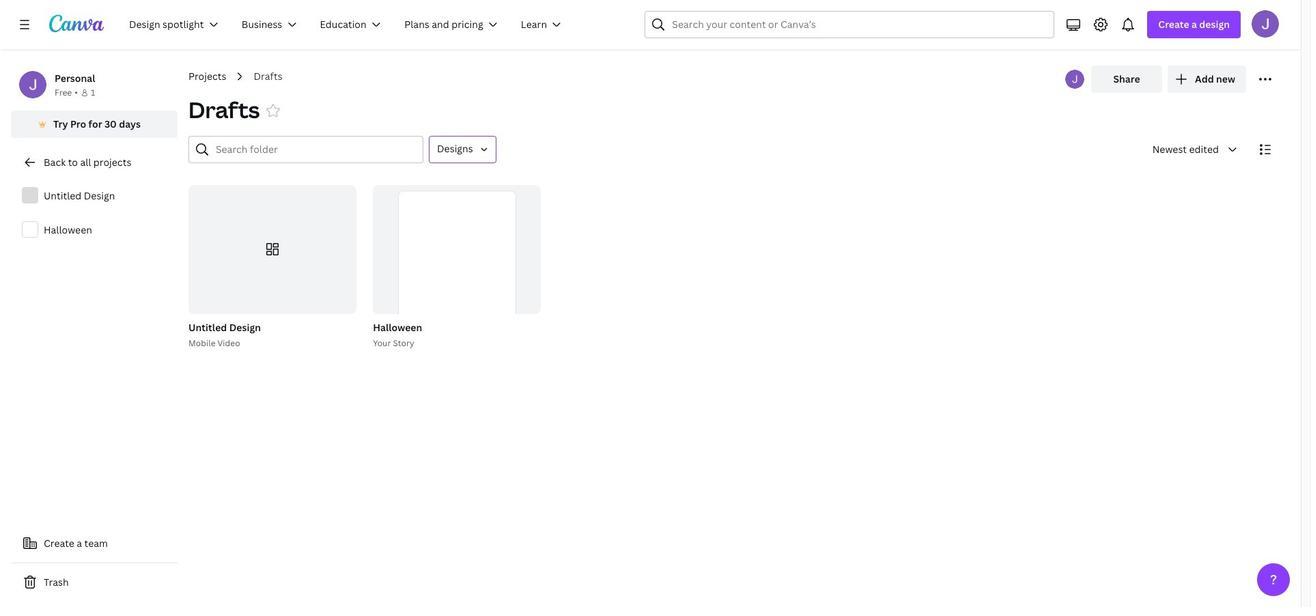 Task type: describe. For each thing, give the bounding box(es) containing it.
Search folder search field
[[216, 137, 415, 163]]

Type button
[[429, 136, 497, 163]]

3 group from the left
[[370, 185, 541, 400]]

Search search field
[[673, 12, 1028, 38]]



Task type: locate. For each thing, give the bounding box(es) containing it.
Sort by button
[[1142, 136, 1247, 163]]

2 group from the left
[[189, 185, 357, 314]]

1 group from the left
[[186, 185, 357, 350]]

None search field
[[645, 11, 1055, 38]]

group
[[186, 185, 357, 350], [189, 185, 357, 314], [370, 185, 541, 400], [373, 185, 541, 400]]

top level navigation element
[[120, 11, 576, 38]]

4 group from the left
[[373, 185, 541, 400]]

list
[[11, 182, 178, 245]]

jacob simon image
[[1252, 10, 1280, 38]]



Task type: vqa. For each thing, say whether or not it's contained in the screenshot.
the rightmost FUN
no



